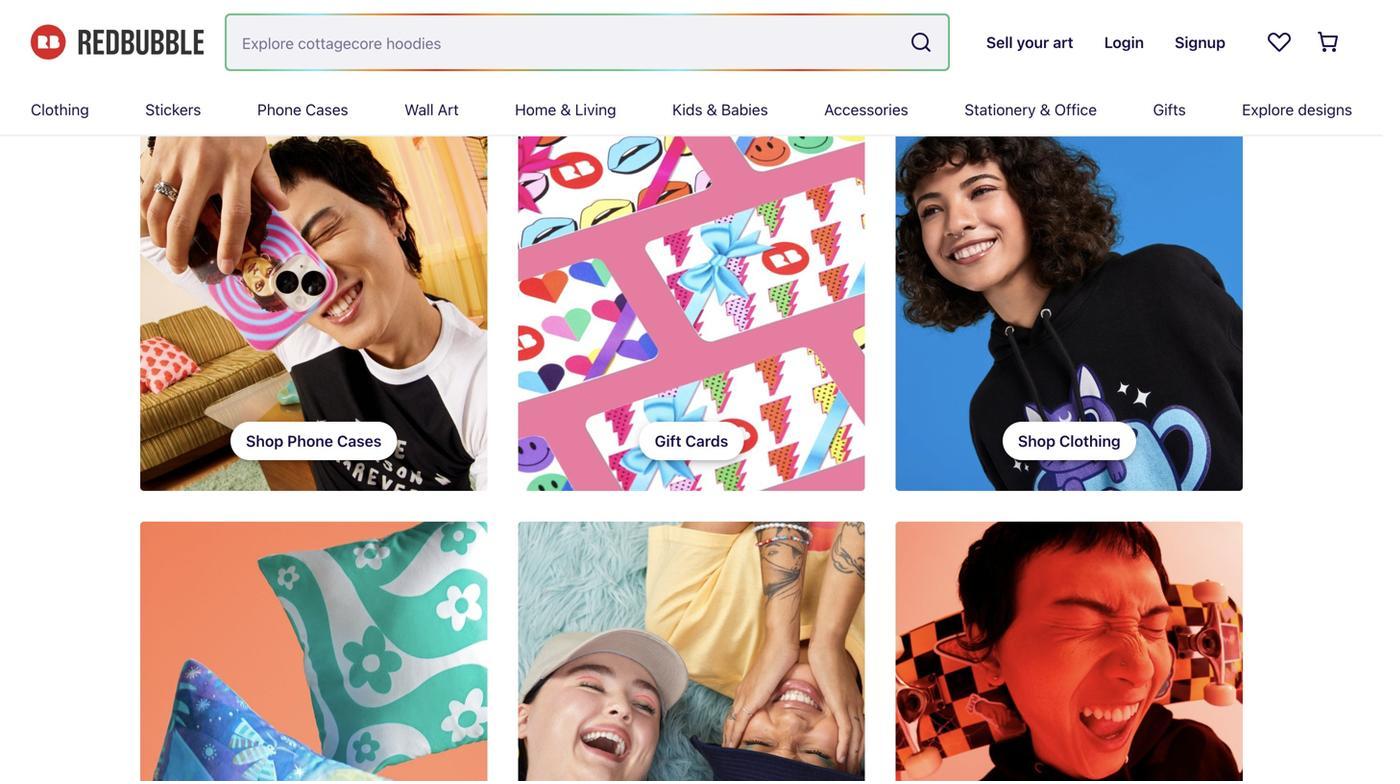 Task type: locate. For each thing, give the bounding box(es) containing it.
& for kids
[[707, 100, 718, 119]]

shop clothing image
[[896, 107, 1244, 491]]

& left living
[[561, 100, 571, 119]]

None field
[[227, 15, 948, 69]]

1 & from the left
[[561, 100, 571, 119]]

home
[[515, 100, 557, 119]]

babies
[[722, 100, 769, 119]]

& inside kids & babies link
[[707, 100, 718, 119]]

Search term search field
[[227, 15, 902, 69]]

&
[[561, 100, 571, 119], [707, 100, 718, 119], [1040, 100, 1051, 119]]

living
[[575, 100, 617, 119]]

explore
[[1243, 100, 1295, 119]]

& inside stationery & office link
[[1040, 100, 1051, 119]]

kids & babies
[[673, 100, 769, 119]]

phone cases link
[[257, 85, 348, 135]]

& left the office
[[1040, 100, 1051, 119]]

home & living link
[[515, 85, 617, 135]]

menu bar
[[31, 85, 1353, 135]]

2 horizontal spatial &
[[1040, 100, 1051, 119]]

stationery & office
[[965, 100, 1097, 119]]

& inside home & living link
[[561, 100, 571, 119]]

designs
[[1299, 100, 1353, 119]]

phone
[[257, 100, 302, 119]]

2 & from the left
[[707, 100, 718, 119]]

wall
[[405, 100, 434, 119]]

shop pillows image
[[140, 522, 488, 781]]

stickers
[[145, 100, 201, 119]]

0 horizontal spatial &
[[561, 100, 571, 119]]

3 & from the left
[[1040, 100, 1051, 119]]

shop hats image
[[518, 522, 866, 781]]

clothing
[[31, 100, 89, 119]]

gifts link
[[1154, 85, 1187, 135]]

& right kids
[[707, 100, 718, 119]]

1 horizontal spatial &
[[707, 100, 718, 119]]



Task type: describe. For each thing, give the bounding box(es) containing it.
shop hoodies image
[[896, 522, 1244, 781]]

redbubble logo image
[[31, 25, 204, 60]]

wall art link
[[405, 85, 459, 135]]

stickers link
[[145, 85, 201, 135]]

explore designs
[[1243, 100, 1353, 119]]

home & living
[[515, 100, 617, 119]]

art
[[438, 100, 459, 119]]

explore designs link
[[1243, 85, 1353, 135]]

wall art
[[405, 100, 459, 119]]

office
[[1055, 100, 1097, 119]]

& for stationery
[[1040, 100, 1051, 119]]

accessories link
[[825, 85, 909, 135]]

kids & babies link
[[673, 85, 769, 135]]

kids
[[673, 100, 703, 119]]

stationery
[[965, 100, 1036, 119]]

stationery & office link
[[965, 85, 1097, 135]]

menu bar containing clothing
[[31, 85, 1353, 135]]

phone cases
[[257, 100, 348, 119]]

accessories
[[825, 100, 909, 119]]

& for home
[[561, 100, 571, 119]]

cases
[[306, 100, 348, 119]]

clothing link
[[31, 85, 89, 135]]

gifts
[[1154, 100, 1187, 119]]

shop phone cases image
[[140, 107, 488, 491]]

gift cards image
[[518, 107, 866, 491]]



Task type: vqa. For each thing, say whether or not it's contained in the screenshot.
2nd By cowtownCOWBOY from the right
no



